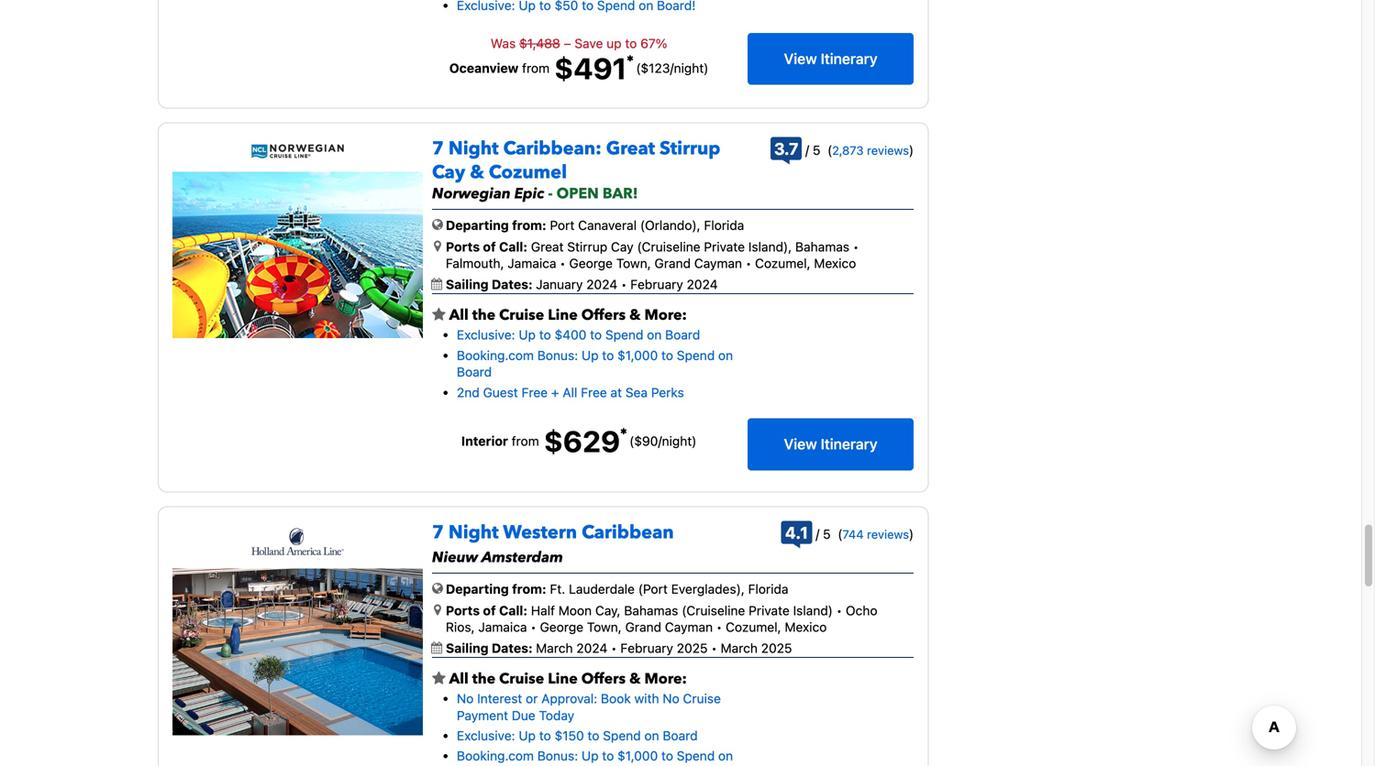 Task type: vqa. For each thing, say whether or not it's contained in the screenshot.
area
no



Task type: describe. For each thing, give the bounding box(es) containing it.
island),
[[748, 239, 792, 254]]

$400
[[555, 328, 587, 343]]

nieuw
[[432, 548, 478, 568]]

bar!
[[602, 184, 638, 204]]

departing from: port canaveral (orlando), florida
[[446, 218, 744, 233]]

canaveral
[[578, 218, 637, 233]]

sea
[[625, 385, 648, 400]]

2024 for 2025
[[576, 641, 607, 656]]

exclusive: up to $400 to spend on board link
[[457, 328, 700, 343]]

3.7
[[774, 139, 798, 159]]

was
[[491, 36, 516, 51]]

at
[[610, 385, 622, 400]]

up down exclusive: up to $150 to spend on board link
[[582, 749, 599, 764]]

all for 7 night caribbean: great stirrup cay & cozumel
[[449, 305, 469, 326]]

1 free from the left
[[522, 385, 548, 400]]

exclusive: inside the exclusive: up to $400 to spend on board booking.com bonus: up to $1,000 to spend on board 2nd guest free + all free at sea perks
[[457, 328, 515, 343]]

ports for 7 night caribbean: great stirrup cay & cozumel
[[446, 239, 480, 254]]

great stirrup cay (cruiseline private island), bahamas • falmouth, jamaica • george town, grand cayman • cozumel, mexico
[[446, 239, 859, 271]]

ft.
[[550, 582, 565, 597]]

star image
[[432, 308, 446, 322]]

march 2024 • february 2025 • march 2025
[[536, 641, 792, 656]]

all inside the exclusive: up to $400 to spend on board booking.com bonus: up to $1,000 to spend on board 2nd guest free + all free at sea perks
[[563, 385, 577, 400]]

interest
[[477, 692, 522, 707]]

1 vertical spatial town,
[[587, 620, 622, 635]]

january
[[536, 277, 583, 292]]

open
[[556, 184, 599, 204]]

today
[[539, 708, 574, 724]]

1 vertical spatial (cruiseline
[[682, 603, 745, 618]]

2,873
[[832, 143, 864, 157]]

7 for cay
[[432, 136, 444, 161]]

rios,
[[446, 620, 475, 635]]

booking.com inside no interest or approval: book with no cruise payment due today exclusive: up to $150 to spend on board booking.com bonus: up to $1,000 to spend on board
[[457, 749, 534, 764]]

2 no from the left
[[663, 692, 679, 707]]

• down great stirrup cay (cruiseline private island), bahamas • falmouth, jamaica • george town, grand cayman • cozumel, mexico
[[621, 277, 627, 292]]

• down cay,
[[611, 641, 617, 656]]

($123
[[636, 60, 670, 75]]

grand inside great stirrup cay (cruiseline private island), bahamas • falmouth, jamaica • george town, grand cayman • cozumel, mexico
[[654, 256, 691, 271]]

january 2024 • february 2024
[[536, 277, 718, 292]]

night for cay
[[448, 136, 499, 161]]

island)
[[793, 603, 833, 618]]

offers for 7 night caribbean: great stirrup cay & cozumel
[[581, 305, 626, 326]]

3.7 / 5 ( 2,873 reviews )
[[774, 139, 914, 159]]

caribbean
[[582, 520, 674, 546]]

guest
[[483, 385, 518, 400]]

($90
[[629, 434, 658, 449]]

nieuw amsterdam image
[[172, 569, 423, 736]]

reviews for 7 night caribbean: great stirrup cay & cozumel
[[867, 143, 909, 157]]

2nd
[[457, 385, 480, 400]]

ports of call: for 7 night western caribbean
[[446, 603, 528, 618]]

• down "half"
[[530, 620, 536, 635]]

2 2025 from the left
[[761, 641, 792, 656]]

epic
[[514, 184, 544, 204]]

1 no from the left
[[457, 692, 474, 707]]

all for 7 night western caribbean
[[449, 669, 469, 690]]

dates: for 7 night caribbean: great stirrup cay & cozumel
[[492, 277, 533, 292]]

offers for 7 night western caribbean
[[581, 669, 626, 690]]

& inside 7 night caribbean: great stirrup cay & cozumel norwegian epic - open bar!
[[470, 160, 484, 185]]

& for 7 night western caribbean
[[629, 669, 641, 690]]

asterisk image for $491
[[627, 54, 634, 62]]

/ for ($123
[[670, 60, 674, 75]]

george inside great stirrup cay (cruiseline private island), bahamas • falmouth, jamaica • george town, grand cayman • cozumel, mexico
[[569, 256, 613, 271]]

reviews for 7 night western caribbean
[[867, 528, 909, 541]]

board down the march 2024 • february 2025 • march 2025
[[663, 729, 698, 744]]

$1,488
[[519, 36, 560, 51]]

(cruiseline inside great stirrup cay (cruiseline private island), bahamas • falmouth, jamaica • george town, grand cayman • cozumel, mexico
[[637, 239, 700, 254]]

from for $491
[[522, 60, 550, 75]]

cay,
[[595, 603, 621, 618]]

board up perks at the bottom
[[665, 328, 700, 343]]

amsterdam
[[482, 548, 563, 568]]

5 for 7 night caribbean: great stirrup cay & cozumel
[[813, 142, 820, 158]]

$491
[[554, 51, 627, 86]]

up
[[607, 36, 622, 51]]

caribbean:
[[503, 136, 602, 161]]

exclusive: inside no interest or approval: book with no cruise payment due today exclusive: up to $150 to spend on board booking.com bonus: up to $1,000 to spend on board
[[457, 729, 515, 744]]

all the cruise line offers & more: for 7 night caribbean: great stirrup cay & cozumel
[[446, 305, 687, 326]]

falmouth,
[[446, 256, 504, 271]]

stirrup inside great stirrup cay (cruiseline private island), bahamas • falmouth, jamaica • george town, grand cayman • cozumel, mexico
[[567, 239, 607, 254]]

star image
[[432, 672, 446, 686]]

/ for 3.7
[[805, 142, 809, 158]]

2024 down great stirrup cay (cruiseline private island), bahamas • falmouth, jamaica • george town, grand cayman • cozumel, mexico
[[687, 277, 718, 292]]

+
[[551, 385, 559, 400]]

port
[[550, 218, 575, 233]]

norwegian
[[432, 184, 511, 204]]

february for 2025
[[620, 641, 673, 656]]

map marker image
[[434, 240, 441, 253]]

of for 7 night caribbean: great stirrup cay & cozumel
[[483, 239, 496, 254]]

map marker image
[[434, 604, 441, 617]]

mexico inside great stirrup cay (cruiseline private island), bahamas • falmouth, jamaica • george town, grand cayman • cozumel, mexico
[[814, 256, 856, 271]]

( for 7 night western caribbean
[[838, 527, 842, 542]]

calendar image for 7 night western caribbean
[[431, 643, 442, 655]]

2 march from the left
[[721, 641, 758, 656]]

& for 7 night caribbean: great stirrup cay & cozumel
[[629, 305, 641, 326]]

7 night western caribbean nieuw amsterdam
[[432, 520, 674, 568]]

no interest or approval: book with no cruise payment due today link
[[457, 692, 721, 724]]

jamaica inside great stirrup cay (cruiseline private island), bahamas • falmouth, jamaica • george town, grand cayman • cozumel, mexico
[[508, 256, 556, 271]]

no interest or approval: book with no cruise payment due today exclusive: up to $150 to spend on board booking.com bonus: up to $1,000 to spend on board
[[457, 692, 733, 767]]

7 night caribbean: great stirrup cay & cozumel norwegian epic - open bar!
[[432, 136, 720, 204]]

1 vertical spatial grand
[[625, 620, 661, 635]]

half moon cay, bahamas (cruiseline private island)
[[531, 603, 833, 618]]

call: for 7 night caribbean: great stirrup cay & cozumel
[[499, 239, 528, 254]]

interior
[[461, 434, 508, 449]]

1 vertical spatial mexico
[[785, 620, 827, 635]]

1 view itinerary link from the top
[[748, 33, 914, 85]]

4.1 / 5 ( 744 reviews )
[[785, 523, 914, 543]]

bonus: inside no interest or approval: book with no cruise payment due today exclusive: up to $150 to spend on board booking.com bonus: up to $1,000 to spend on board
[[537, 749, 578, 764]]

great inside 7 night caribbean: great stirrup cay & cozumel norwegian epic - open bar!
[[606, 136, 655, 161]]

jamaica inside ocho rios, jamaica
[[478, 620, 527, 635]]

• george town, grand cayman • cozumel, mexico
[[527, 620, 827, 635]]

of for 7 night western caribbean
[[483, 603, 496, 618]]

line for 7 night caribbean: great stirrup cay & cozumel
[[548, 305, 578, 326]]

from: for 7 night caribbean: great stirrup cay & cozumel
[[512, 218, 546, 233]]

town, inside great stirrup cay (cruiseline private island), bahamas • falmouth, jamaica • george town, grand cayman • cozumel, mexico
[[616, 256, 651, 271]]

perks
[[651, 385, 684, 400]]

ports for 7 night western caribbean
[[446, 603, 480, 618]]

itinerary for 2nd view itinerary link from the bottom of the page
[[821, 50, 877, 67]]

$150
[[555, 729, 584, 744]]

5 for 7 night western caribbean
[[823, 527, 831, 542]]

$629
[[544, 424, 620, 459]]

67%
[[640, 36, 667, 51]]

up down exclusive: up to $400 to spend on board link
[[582, 348, 599, 363]]

0 horizontal spatial bahamas
[[624, 603, 678, 618]]

departing for 7 night caribbean: great stirrup cay & cozumel
[[446, 218, 509, 233]]

everglades),
[[671, 582, 745, 597]]

• down • george town, grand cayman • cozumel, mexico
[[711, 641, 717, 656]]

exclusive: up to $400 to spend on board booking.com bonus: up to $1,000 to spend on board 2nd guest free + all free at sea perks
[[457, 328, 733, 400]]

save
[[575, 36, 603, 51]]

from: for 7 night western caribbean
[[512, 582, 546, 597]]

• right island),
[[853, 239, 859, 254]]

1 horizontal spatial private
[[749, 603, 790, 618]]

cruise inside no interest or approval: book with no cruise payment due today exclusive: up to $150 to spend on board booking.com bonus: up to $1,000 to spend on board
[[683, 692, 721, 707]]

1 view itinerary from the top
[[784, 50, 877, 67]]

ports of call: for 7 night caribbean: great stirrup cay & cozumel
[[446, 239, 528, 254]]

moon
[[558, 603, 592, 618]]



Task type: locate. For each thing, give the bounding box(es) containing it.
sailing dates: down rios,
[[446, 641, 536, 656]]

no right with
[[663, 692, 679, 707]]

great
[[606, 136, 655, 161], [531, 239, 564, 254]]

free
[[522, 385, 548, 400], [581, 385, 607, 400]]

/ inside 3.7 / 5 ( 2,873 reviews )
[[805, 142, 809, 158]]

2 vertical spatial &
[[629, 669, 641, 690]]

night
[[448, 136, 499, 161], [448, 520, 499, 546]]

• down 744
[[833, 603, 846, 618]]

florida
[[704, 218, 744, 233], [748, 582, 788, 597]]

booking.com inside the exclusive: up to $400 to spend on board booking.com bonus: up to $1,000 to spend on board 2nd guest free + all free at sea perks
[[457, 348, 534, 363]]

jamaica up january
[[508, 256, 556, 271]]

2 the from the top
[[472, 669, 495, 690]]

view
[[784, 50, 817, 67], [784, 436, 817, 453]]

booking.com bonus: up to $1,000 to spend on board link down exclusive: up to $400 to spend on board link
[[457, 348, 733, 380]]

ocho
[[846, 603, 877, 618]]

calendar image
[[431, 279, 442, 291], [431, 643, 442, 655]]

• down 'everglades),' at the bottom of the page
[[716, 620, 722, 635]]

0 vertical spatial all
[[449, 305, 469, 326]]

2 free from the left
[[581, 385, 607, 400]]

0 vertical spatial booking.com bonus: up to $1,000 to spend on board link
[[457, 348, 733, 380]]

0 vertical spatial view itinerary link
[[748, 33, 914, 85]]

holland america line image
[[251, 528, 344, 556]]

stirrup inside 7 night caribbean: great stirrup cay & cozumel norwegian epic - open bar!
[[660, 136, 720, 161]]

up left $400
[[519, 328, 536, 343]]

departing
[[446, 218, 509, 233], [446, 582, 509, 597]]

2024 down cay,
[[576, 641, 607, 656]]

bahamas down (port
[[624, 603, 678, 618]]

board up 2nd
[[457, 365, 492, 380]]

private left the island) at the right bottom of page
[[749, 603, 790, 618]]

1 the from the top
[[472, 305, 495, 326]]

1 vertical spatial from
[[512, 434, 539, 449]]

departing from: ft. lauderdale (port everglades), florida
[[446, 582, 788, 597]]

1 ports from the top
[[446, 239, 480, 254]]

/ down perks at the bottom
[[658, 434, 662, 449]]

1 vertical spatial bonus:
[[537, 749, 578, 764]]

view itinerary up 3.7 / 5 ( 2,873 reviews ) at top right
[[784, 50, 877, 67]]

bahamas inside great stirrup cay (cruiseline private island), bahamas • falmouth, jamaica • george town, grand cayman • cozumel, mexico
[[795, 239, 849, 254]]

1 vertical spatial 7
[[432, 520, 444, 546]]

up
[[519, 328, 536, 343], [582, 348, 599, 363], [519, 729, 536, 744], [582, 749, 599, 764]]

1 call: from the top
[[499, 239, 528, 254]]

asterisk image left ($90
[[620, 428, 627, 435]]

0 vertical spatial exclusive:
[[457, 328, 515, 343]]

0 vertical spatial jamaica
[[508, 256, 556, 271]]

sailing dates: for 7 night caribbean: great stirrup cay & cozumel
[[446, 277, 536, 292]]

( inside 4.1 / 5 ( 744 reviews )
[[838, 527, 842, 542]]

2 booking.com from the top
[[457, 749, 534, 764]]

oceanview
[[449, 60, 519, 75]]

0 vertical spatial all the cruise line offers & more:
[[446, 305, 687, 326]]

1 reviews from the top
[[867, 143, 909, 157]]

0 horizontal spatial free
[[522, 385, 548, 400]]

1 exclusive: from the top
[[457, 328, 515, 343]]

florida right (orlando), at top
[[704, 218, 744, 233]]

western
[[503, 520, 577, 546]]

night)
[[674, 60, 709, 75], [662, 434, 697, 449]]

cayman
[[694, 256, 742, 271], [665, 620, 713, 635]]

1 vertical spatial exclusive:
[[457, 729, 515, 744]]

1 vertical spatial february
[[620, 641, 673, 656]]

town, down cay,
[[587, 620, 622, 635]]

1 ) from the top
[[909, 142, 914, 158]]

0 vertical spatial night)
[[674, 60, 709, 75]]

cay up globe icon
[[432, 160, 465, 185]]

2 dates: from the top
[[492, 641, 533, 656]]

$1,000
[[617, 348, 658, 363], [617, 749, 658, 764]]

1 vertical spatial dates:
[[492, 641, 533, 656]]

itinerary up 3.7 / 5 ( 2,873 reviews ) at top right
[[821, 50, 877, 67]]

1 2025 from the left
[[677, 641, 708, 656]]

0 vertical spatial cayman
[[694, 256, 742, 271]]

1 bonus: from the top
[[537, 348, 578, 363]]

1 vertical spatial 5
[[823, 527, 831, 542]]

night) right the '($123'
[[674, 60, 709, 75]]

1 booking.com from the top
[[457, 348, 534, 363]]

cruise
[[499, 305, 544, 326], [499, 669, 544, 690], [683, 692, 721, 707]]

0 horizontal spatial march
[[536, 641, 573, 656]]

1 march from the left
[[536, 641, 573, 656]]

february down ocho rios, jamaica
[[620, 641, 673, 656]]

asterisk image left the '($123'
[[627, 54, 634, 62]]

1 vertical spatial call:
[[499, 603, 528, 618]]

of right map marker image
[[483, 603, 496, 618]]

call: for 7 night western caribbean
[[499, 603, 528, 618]]

) right 744
[[909, 527, 914, 542]]

1 vertical spatial florida
[[748, 582, 788, 597]]

1 horizontal spatial florida
[[748, 582, 788, 597]]

-
[[548, 184, 553, 204]]

1 horizontal spatial (
[[838, 527, 842, 542]]

) inside 3.7 / 5 ( 2,873 reviews )
[[909, 142, 914, 158]]

7 up nieuw
[[432, 520, 444, 546]]

2 call: from the top
[[499, 603, 528, 618]]

cayman down half moon cay, bahamas (cruiseline private island)
[[665, 620, 713, 635]]

5 inside 3.7 / 5 ( 2,873 reviews )
[[813, 142, 820, 158]]

all the cruise line offers & more: up $400
[[446, 305, 687, 326]]

view itinerary
[[784, 50, 877, 67], [784, 436, 877, 453]]

0 vertical spatial george
[[569, 256, 613, 271]]

1 vertical spatial line
[[548, 669, 578, 690]]

booking.com
[[457, 348, 534, 363], [457, 749, 534, 764]]

0 vertical spatial of
[[483, 239, 496, 254]]

1 vertical spatial private
[[749, 603, 790, 618]]

view itinerary link up 3.7 / 5 ( 2,873 reviews ) at top right
[[748, 33, 914, 85]]

with
[[634, 692, 659, 707]]

more: for 7 night caribbean: great stirrup cay & cozumel
[[644, 305, 687, 326]]

1 vertical spatial reviews
[[867, 528, 909, 541]]

)
[[909, 142, 914, 158], [909, 527, 914, 542]]

from: up "half"
[[512, 582, 546, 597]]

line up the approval:
[[548, 669, 578, 690]]

2 booking.com bonus: up to $1,000 to spend on board link from the top
[[457, 749, 733, 767]]

lauderdale
[[569, 582, 635, 597]]

2024
[[586, 277, 617, 292], [687, 277, 718, 292], [576, 641, 607, 656]]

no
[[457, 692, 474, 707], [663, 692, 679, 707]]

1 vertical spatial all
[[563, 385, 577, 400]]

cozumel, down 'everglades),' at the bottom of the page
[[726, 620, 781, 635]]

1 sailing from the top
[[446, 277, 489, 292]]

1 vertical spatial great
[[531, 239, 564, 254]]

bahamas right island),
[[795, 239, 849, 254]]

half
[[531, 603, 555, 618]]

board down payment
[[457, 766, 492, 767]]

2 ports of call: from the top
[[446, 603, 528, 618]]

night) for $629
[[662, 434, 697, 449]]

0 vertical spatial 7
[[432, 136, 444, 161]]

view up 4.1 on the bottom right of the page
[[784, 436, 817, 453]]

oceanview from $491
[[449, 51, 627, 86]]

1 vertical spatial night)
[[662, 434, 697, 449]]

sailing dates:
[[446, 277, 536, 292], [446, 641, 536, 656]]

0 vertical spatial cruise
[[499, 305, 544, 326]]

offers
[[581, 305, 626, 326], [581, 669, 626, 690]]

0 horizontal spatial no
[[457, 692, 474, 707]]

/ inside 4.1 / 5 ( 744 reviews )
[[816, 527, 819, 542]]

itinerary up 4.1 / 5 ( 744 reviews )
[[821, 436, 877, 453]]

booking.com bonus: up to $1,000 to spend on board link
[[457, 348, 733, 380], [457, 749, 733, 767]]

line for 7 night western caribbean
[[548, 669, 578, 690]]

more: for 7 night western caribbean
[[644, 669, 687, 690]]

1 dates: from the top
[[492, 277, 533, 292]]

cozumel, inside great stirrup cay (cruiseline private island), bahamas • falmouth, jamaica • george town, grand cayman • cozumel, mexico
[[755, 256, 810, 271]]

1 vertical spatial view itinerary
[[784, 436, 877, 453]]

the for 7 night western caribbean
[[472, 669, 495, 690]]

0 vertical spatial offers
[[581, 305, 626, 326]]

night inside 7 night caribbean: great stirrup cay & cozumel norwegian epic - open bar!
[[448, 136, 499, 161]]

grand up the march 2024 • february 2025 • march 2025
[[625, 620, 661, 635]]

7 inside the 7 night western caribbean nieuw amsterdam
[[432, 520, 444, 546]]

george
[[569, 256, 613, 271], [540, 620, 583, 635]]

cruise up or
[[499, 669, 544, 690]]

from:
[[512, 218, 546, 233], [512, 582, 546, 597]]

0 vertical spatial cay
[[432, 160, 465, 185]]

0 vertical spatial asterisk image
[[627, 54, 634, 62]]

0 vertical spatial private
[[704, 239, 745, 254]]

/ for 4.1
[[816, 527, 819, 542]]

night up norwegian
[[448, 136, 499, 161]]

1 vertical spatial from:
[[512, 582, 546, 597]]

0 vertical spatial more:
[[644, 305, 687, 326]]

1 horizontal spatial free
[[581, 385, 607, 400]]

mexico
[[814, 256, 856, 271], [785, 620, 827, 635]]

dates: down "half"
[[492, 641, 533, 656]]

line up $400
[[548, 305, 578, 326]]

(orlando),
[[640, 218, 700, 233]]

1 vertical spatial booking.com bonus: up to $1,000 to spend on board link
[[457, 749, 733, 767]]

0 horizontal spatial 2025
[[677, 641, 708, 656]]

2 from: from the top
[[512, 582, 546, 597]]

2024 right january
[[586, 277, 617, 292]]

1 calendar image from the top
[[431, 279, 442, 291]]

1 vertical spatial (
[[838, 527, 842, 542]]

from: down 'epic'
[[512, 218, 546, 233]]

1 horizontal spatial no
[[663, 692, 679, 707]]

1 vertical spatial asterisk image
[[620, 428, 627, 435]]

all the cruise line offers & more: up the approval:
[[446, 669, 687, 690]]

1 vertical spatial bahamas
[[624, 603, 678, 618]]

0 vertical spatial booking.com
[[457, 348, 534, 363]]

reviews inside 3.7 / 5 ( 2,873 reviews )
[[867, 143, 909, 157]]

1 vertical spatial sailing
[[446, 641, 489, 656]]

bonus: down $400
[[537, 348, 578, 363]]

/ for ($90
[[658, 434, 662, 449]]

2 view itinerary link from the top
[[748, 419, 914, 471]]

1 vertical spatial cayman
[[665, 620, 713, 635]]

1 more: from the top
[[644, 305, 687, 326]]

1 offers from the top
[[581, 305, 626, 326]]

2 more: from the top
[[644, 669, 687, 690]]

2 of from the top
[[483, 603, 496, 618]]

0 horizontal spatial (
[[827, 142, 832, 158]]

( for 7 night caribbean: great stirrup cay & cozumel
[[827, 142, 832, 158]]

line
[[548, 305, 578, 326], [548, 669, 578, 690]]

ports up rios,
[[446, 603, 480, 618]]

1 vertical spatial calendar image
[[431, 643, 442, 655]]

) inside 4.1 / 5 ( 744 reviews )
[[909, 527, 914, 542]]

1 of from the top
[[483, 239, 496, 254]]

2 calendar image from the top
[[431, 643, 442, 655]]

$1,000 inside no interest or approval: book with no cruise payment due today exclusive: up to $150 to spend on board booking.com bonus: up to $1,000 to spend on board
[[617, 749, 658, 764]]

) for 7 night western caribbean
[[909, 527, 914, 542]]

no up payment
[[457, 692, 474, 707]]

2 night from the top
[[448, 520, 499, 546]]

all the cruise line offers & more:
[[446, 305, 687, 326], [446, 669, 687, 690]]

0 vertical spatial view
[[784, 50, 817, 67]]

( right 4.1 on the bottom right of the page
[[838, 527, 842, 542]]

due
[[512, 708, 535, 724]]

cruise for 7 night caribbean: great stirrup cay & cozumel
[[499, 305, 544, 326]]

calendar image for 7 night caribbean: great stirrup cay & cozumel
[[431, 279, 442, 291]]

departing for 7 night western caribbean
[[446, 582, 509, 597]]

reviews right 2,873
[[867, 143, 909, 157]]

($90 / night)
[[629, 434, 697, 449]]

sailing for 7 night western caribbean
[[446, 641, 489, 656]]

2 vertical spatial cruise
[[683, 692, 721, 707]]

from inside oceanview from $491
[[522, 60, 550, 75]]

0 vertical spatial from:
[[512, 218, 546, 233]]

1 vertical spatial cruise
[[499, 669, 544, 690]]

1 vertical spatial itinerary
[[821, 436, 877, 453]]

more: up with
[[644, 669, 687, 690]]

1 horizontal spatial 5
[[823, 527, 831, 542]]

reviews inside 4.1 / 5 ( 744 reviews )
[[867, 528, 909, 541]]

744
[[842, 528, 864, 541]]

norwegian cruise line image
[[251, 143, 344, 159]]

744 reviews link
[[842, 528, 909, 541]]

march down • george town, grand cayman • cozumel, mexico
[[721, 641, 758, 656]]

was $1,488 – save up to 67%
[[491, 36, 667, 51]]

7 inside 7 night caribbean: great stirrup cay & cozumel norwegian epic - open bar!
[[432, 136, 444, 161]]

cay down "canaveral"
[[611, 239, 634, 254]]

private inside great stirrup cay (cruiseline private island), bahamas • falmouth, jamaica • george town, grand cayman • cozumel, mexico
[[704, 239, 745, 254]]

private left island),
[[704, 239, 745, 254]]

cay
[[432, 160, 465, 185], [611, 239, 634, 254]]

cayman inside great stirrup cay (cruiseline private island), bahamas • falmouth, jamaica • george town, grand cayman • cozumel, mexico
[[694, 256, 742, 271]]

from down "$1,488"
[[522, 60, 550, 75]]

1 line from the top
[[548, 305, 578, 326]]

march down "half"
[[536, 641, 573, 656]]

night up nieuw
[[448, 520, 499, 546]]

ports
[[446, 239, 480, 254], [446, 603, 480, 618]]

sailing down rios,
[[446, 641, 489, 656]]

sailing dates: for 7 night western caribbean
[[446, 641, 536, 656]]

& up with
[[629, 669, 641, 690]]

on
[[647, 328, 662, 343], [718, 348, 733, 363], [644, 729, 659, 744], [718, 749, 733, 764]]

or
[[526, 692, 538, 707]]

1 vertical spatial ports
[[446, 603, 480, 618]]

1 vertical spatial &
[[629, 305, 641, 326]]

sailing down falmouth,
[[446, 277, 489, 292]]

$1,000 up sea
[[617, 348, 658, 363]]

from
[[522, 60, 550, 75], [512, 434, 539, 449]]

1 view from the top
[[784, 50, 817, 67]]

5
[[813, 142, 820, 158], [823, 527, 831, 542]]

norwegian epic image
[[172, 172, 423, 339]]

2 sailing from the top
[[446, 641, 489, 656]]

0 vertical spatial sailing
[[446, 277, 489, 292]]

2 ports from the top
[[446, 603, 480, 618]]

payment
[[457, 708, 508, 724]]

2 itinerary from the top
[[821, 436, 877, 453]]

booking.com up "guest"
[[457, 348, 534, 363]]

1 $1,000 from the top
[[617, 348, 658, 363]]

sailing
[[446, 277, 489, 292], [446, 641, 489, 656]]

february for 2024
[[630, 277, 683, 292]]

night inside the 7 night western caribbean nieuw amsterdam
[[448, 520, 499, 546]]

$1,000 inside the exclusive: up to $400 to spend on board booking.com bonus: up to $1,000 to spend on board 2nd guest free + all free at sea perks
[[617, 348, 658, 363]]

asterisk image for $629
[[620, 428, 627, 435]]

1 horizontal spatial cay
[[611, 239, 634, 254]]

exclusive: down payment
[[457, 729, 515, 744]]

cayman down (orlando), at top
[[694, 256, 742, 271]]

0 vertical spatial from
[[522, 60, 550, 75]]

(
[[827, 142, 832, 158], [838, 527, 842, 542]]

2 bonus: from the top
[[537, 749, 578, 764]]

globe image
[[432, 583, 443, 595]]

up down due
[[519, 729, 536, 744]]

2 $1,000 from the top
[[617, 749, 658, 764]]

1 ports of call: from the top
[[446, 239, 528, 254]]

1 vertical spatial offers
[[581, 669, 626, 690]]

(cruiseline down 'everglades),' at the bottom of the page
[[682, 603, 745, 618]]

george up january
[[569, 256, 613, 271]]

cozumel
[[489, 160, 567, 185]]

ports of call: up falmouth,
[[446, 239, 528, 254]]

2 all the cruise line offers & more: from the top
[[446, 669, 687, 690]]

1 departing from the top
[[446, 218, 509, 233]]

1 vertical spatial )
[[909, 527, 914, 542]]

2 departing from the top
[[446, 582, 509, 597]]

/ right 3.7
[[805, 142, 809, 158]]

–
[[564, 36, 571, 51]]

book
[[601, 692, 631, 707]]

0 vertical spatial stirrup
[[660, 136, 720, 161]]

1 vertical spatial of
[[483, 603, 496, 618]]

cay inside great stirrup cay (cruiseline private island), bahamas • falmouth, jamaica • george town, grand cayman • cozumel, mexico
[[611, 239, 634, 254]]

calendar image up star image
[[431, 279, 442, 291]]

1 vertical spatial more:
[[644, 669, 687, 690]]

exclusive:
[[457, 328, 515, 343], [457, 729, 515, 744]]

4.1
[[785, 523, 808, 543]]

2025
[[677, 641, 708, 656], [761, 641, 792, 656]]

the
[[472, 305, 495, 326], [472, 669, 495, 690]]

globe image
[[432, 218, 443, 231]]

cay inside 7 night caribbean: great stirrup cay & cozumel norwegian epic - open bar!
[[432, 160, 465, 185]]

0 vertical spatial dates:
[[492, 277, 533, 292]]

($123 / night)
[[636, 60, 709, 75]]

night) right ($90
[[662, 434, 697, 449]]

stirrup
[[660, 136, 720, 161], [567, 239, 607, 254]]

great up bar!
[[606, 136, 655, 161]]

1 vertical spatial cozumel,
[[726, 620, 781, 635]]

0 vertical spatial florida
[[704, 218, 744, 233]]

1 vertical spatial booking.com
[[457, 749, 534, 764]]

0 vertical spatial (cruiseline
[[637, 239, 700, 254]]

cruise for 7 night western caribbean
[[499, 669, 544, 690]]

( inside 3.7 / 5 ( 2,873 reviews )
[[827, 142, 832, 158]]

0 horizontal spatial great
[[531, 239, 564, 254]]

0 vertical spatial 5
[[813, 142, 820, 158]]

1 booking.com bonus: up to $1,000 to spend on board link from the top
[[457, 348, 733, 380]]

1 horizontal spatial march
[[721, 641, 758, 656]]

1 from: from the top
[[512, 218, 546, 233]]

calendar image up star icon
[[431, 643, 442, 655]]

spend
[[605, 328, 643, 343], [677, 348, 715, 363], [603, 729, 641, 744], [677, 749, 715, 764]]

0 horizontal spatial 5
[[813, 142, 820, 158]]

1 vertical spatial night
[[448, 520, 499, 546]]

( right 3.7
[[827, 142, 832, 158]]

1 vertical spatial view itinerary link
[[748, 419, 914, 471]]

1 7 from the top
[[432, 136, 444, 161]]

2024 for 2024
[[586, 277, 617, 292]]

5 right 3.7
[[813, 142, 820, 158]]

1 vertical spatial sailing dates:
[[446, 641, 536, 656]]

dates: for 7 night western caribbean
[[492, 641, 533, 656]]

0 vertical spatial the
[[472, 305, 495, 326]]

2 reviews from the top
[[867, 528, 909, 541]]

ocho rios, jamaica
[[446, 603, 877, 635]]

all right star icon
[[449, 669, 469, 690]]

night) for $491
[[674, 60, 709, 75]]

all right star image
[[449, 305, 469, 326]]

0 horizontal spatial private
[[704, 239, 745, 254]]

1 all the cruise line offers & more: from the top
[[446, 305, 687, 326]]

0 vertical spatial line
[[548, 305, 578, 326]]

more: down january 2024 • february 2024
[[644, 305, 687, 326]]

bonus: inside the exclusive: up to $400 to spend on board booking.com bonus: up to $1,000 to spend on board 2nd guest free + all free at sea perks
[[537, 348, 578, 363]]

) for 7 night caribbean: great stirrup cay & cozumel
[[909, 142, 914, 158]]

stirrup down departing from: port canaveral (orlando), florida
[[567, 239, 607, 254]]

from for $629
[[512, 434, 539, 449]]

5 left 744
[[823, 527, 831, 542]]

exclusive: up to $150 to spend on board link
[[457, 729, 698, 744]]

7 for amsterdam
[[432, 520, 444, 546]]

0 vertical spatial itinerary
[[821, 50, 877, 67]]

2 7 from the top
[[432, 520, 444, 546]]

1 vertical spatial george
[[540, 620, 583, 635]]

2 ) from the top
[[909, 527, 914, 542]]

0 vertical spatial february
[[630, 277, 683, 292]]

• up january
[[560, 256, 566, 271]]

1 vertical spatial ports of call:
[[446, 603, 528, 618]]

2 line from the top
[[548, 669, 578, 690]]

offers up exclusive: up to $400 to spend on board link
[[581, 305, 626, 326]]

& left cozumel
[[470, 160, 484, 185]]

exclusive: up "guest"
[[457, 328, 515, 343]]

2 sailing dates: from the top
[[446, 641, 536, 656]]

march
[[536, 641, 573, 656], [721, 641, 758, 656]]

5 inside 4.1 / 5 ( 744 reviews )
[[823, 527, 831, 542]]

0 vertical spatial $1,000
[[617, 348, 658, 363]]

ports of call:
[[446, 239, 528, 254], [446, 603, 528, 618]]

/ right $491
[[670, 60, 674, 75]]

florida right 'everglades),' at the bottom of the page
[[748, 582, 788, 597]]

1 vertical spatial cay
[[611, 239, 634, 254]]

0 vertical spatial mexico
[[814, 256, 856, 271]]

view itinerary link
[[748, 33, 914, 85], [748, 419, 914, 471]]

view up 3.7
[[784, 50, 817, 67]]

free left +
[[522, 385, 548, 400]]

night for amsterdam
[[448, 520, 499, 546]]

2 offers from the top
[[581, 669, 626, 690]]

all the cruise line offers & more: for 7 night western caribbean
[[446, 669, 687, 690]]

from inside interior from $629
[[512, 434, 539, 449]]

1 vertical spatial jamaica
[[478, 620, 527, 635]]

2,873 reviews link
[[832, 143, 909, 157]]

0 vertical spatial sailing dates:
[[446, 277, 536, 292]]

2nd guest free + all free at sea perks link
[[457, 385, 684, 400]]

0 vertical spatial (
[[827, 142, 832, 158]]

1 itinerary from the top
[[821, 50, 877, 67]]

bonus: down $150
[[537, 749, 578, 764]]

the for 7 night caribbean: great stirrup cay & cozumel
[[472, 305, 495, 326]]

cruise right with
[[683, 692, 721, 707]]

1 vertical spatial $1,000
[[617, 749, 658, 764]]

(port
[[638, 582, 668, 597]]

approval:
[[541, 692, 597, 707]]

2 view itinerary from the top
[[784, 436, 877, 453]]

2 view from the top
[[784, 436, 817, 453]]

asterisk image
[[627, 54, 634, 62], [620, 428, 627, 435]]

) right 2,873
[[909, 142, 914, 158]]

jamaica
[[508, 256, 556, 271], [478, 620, 527, 635]]

dates:
[[492, 277, 533, 292], [492, 641, 533, 656]]

0 vertical spatial departing
[[446, 218, 509, 233]]

1 sailing dates: from the top
[[446, 277, 536, 292]]

(cruiseline down (orlando), at top
[[637, 239, 700, 254]]

• down island),
[[746, 256, 752, 271]]

february
[[630, 277, 683, 292], [620, 641, 673, 656]]

& down january 2024 • february 2024
[[629, 305, 641, 326]]

great inside great stirrup cay (cruiseline private island), bahamas • falmouth, jamaica • george town, grand cayman • cozumel, mexico
[[531, 239, 564, 254]]

stirrup up (orlando), at top
[[660, 136, 720, 161]]

of up falmouth,
[[483, 239, 496, 254]]

interior from $629
[[461, 424, 620, 459]]

itinerary for 2nd view itinerary link from the top of the page
[[821, 436, 877, 453]]

free left at
[[581, 385, 607, 400]]

1 night from the top
[[448, 136, 499, 161]]

more:
[[644, 305, 687, 326], [644, 669, 687, 690]]

1 vertical spatial all the cruise line offers & more:
[[446, 669, 687, 690]]

2 exclusive: from the top
[[457, 729, 515, 744]]

sailing for 7 night caribbean: great stirrup cay & cozumel
[[446, 277, 489, 292]]



